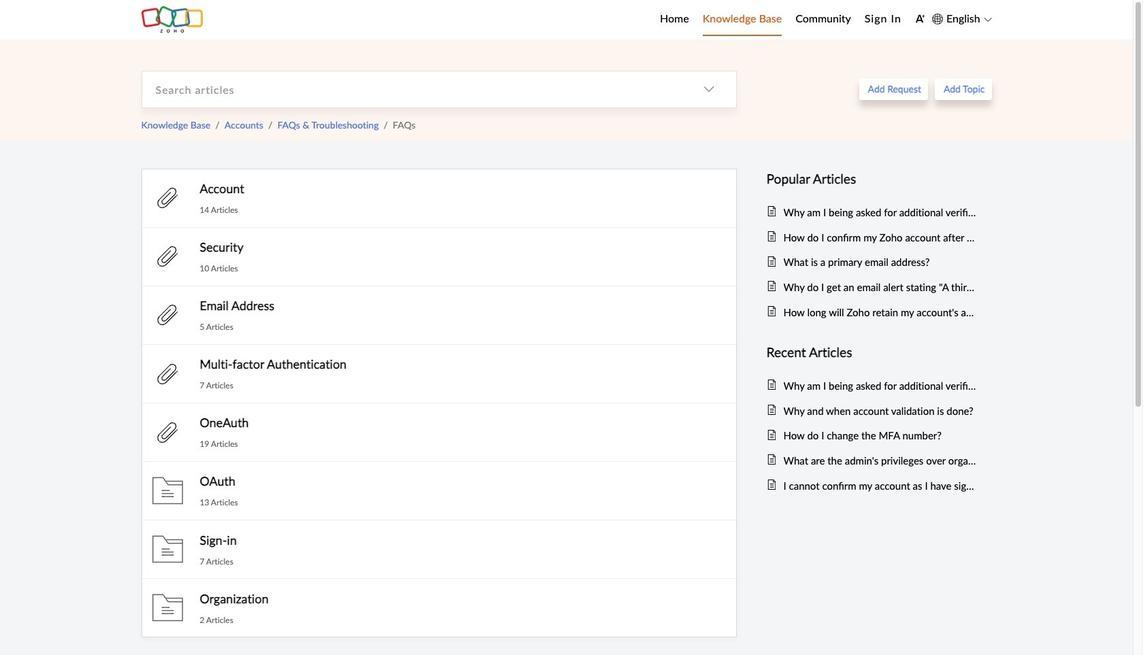 Task type: describe. For each thing, give the bounding box(es) containing it.
choose category image
[[703, 84, 714, 95]]

1 heading from the top
[[767, 169, 978, 189]]



Task type: locate. For each thing, give the bounding box(es) containing it.
0 vertical spatial heading
[[767, 169, 978, 189]]

user preference image
[[915, 14, 925, 24]]

heading
[[767, 169, 978, 189], [767, 342, 978, 363]]

1 vertical spatial heading
[[767, 342, 978, 363]]

choose languages element
[[932, 10, 992, 28]]

user preference element
[[915, 9, 925, 30]]

Search articles field
[[142, 71, 682, 107]]

2 heading from the top
[[767, 342, 978, 363]]

choose category element
[[682, 71, 736, 107]]



